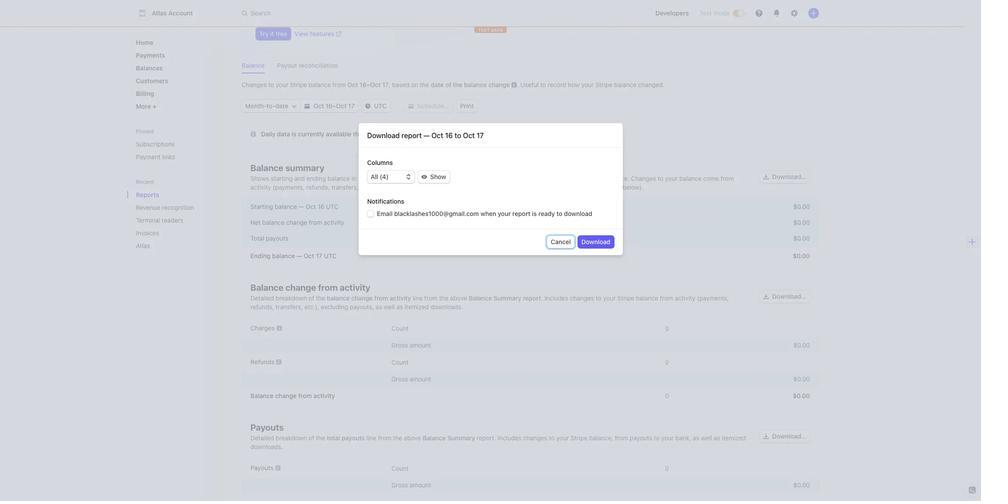 Task type: locate. For each thing, give the bounding box(es) containing it.
is left the currently
[[292, 130, 296, 138]]

terminal readers link
[[132, 213, 205, 228]]

1 horizontal spatial download
[[581, 238, 610, 246]]

try it free button
[[256, 28, 291, 40]]

date right month-
[[275, 102, 288, 110]]

revenue
[[322, 2, 345, 9], [331, 11, 354, 18]]

1 gross amount from the top
[[391, 342, 431, 349]]

1 horizontal spatial changes
[[570, 295, 594, 302]]

ending
[[307, 175, 326, 182]]

2 payouts from the top
[[250, 465, 274, 472]]

0 vertical spatial transfers,
[[331, 184, 359, 191]]

svg image inside schedule… button
[[408, 104, 414, 109]]

date up schedule…
[[431, 81, 444, 89]]

amount for detailed breakdown of the
[[410, 482, 431, 489]]

2 vertical spatial $0.00 cell
[[673, 482, 810, 489]]

balance
[[309, 81, 331, 89], [464, 81, 487, 89], [614, 81, 636, 89], [328, 175, 350, 182], [442, 175, 464, 182], [544, 175, 567, 182], [679, 175, 702, 182], [275, 203, 297, 211], [262, 219, 285, 226], [272, 252, 295, 260], [327, 295, 350, 302], [636, 295, 658, 302]]

well inside . includes changes to your stripe balance from activity (payments, refunds, transfers, etc.), excluding payouts, as well as itemized downloads.
[[384, 304, 395, 311]]

payouts,
[[350, 304, 374, 311]]

and left streamline
[[509, 2, 520, 9]]

starting up the net
[[250, 203, 273, 211]]

1 balance change from activity from the top
[[250, 283, 370, 293]]

currently
[[298, 130, 324, 138]]

refunds, down ending
[[306, 184, 330, 191]]

1 horizontal spatial above
[[450, 295, 467, 302]]

of inside balance summary shows starting and ending balance in your stripe account. starting balance is the sum of your available balance and pending balance. changes to your balance come from activity (payments, refunds, transfers, etc.) and from payouts to your bank (aggregated here and broken out in detail in the reports below).
[[496, 175, 502, 182]]

0 horizontal spatial transfers,
[[276, 304, 303, 311]]

amount for count
[[410, 376, 431, 383]]

0 vertical spatial balance change from activity
[[250, 283, 370, 293]]

payments
[[136, 52, 165, 59]]

— up net balance change from activity
[[299, 203, 304, 211]]

5 row from the top
[[242, 319, 819, 338]]

download down the download
[[581, 238, 610, 246]]

reports left that
[[347, 2, 367, 9]]

payouts inside "row"
[[250, 465, 274, 472]]

svg image
[[305, 104, 310, 109], [250, 132, 256, 137], [421, 174, 427, 180], [763, 174, 769, 180]]

show
[[430, 173, 446, 180]]

– left ,
[[366, 81, 370, 89]]

$0.00 cell
[[673, 342, 810, 349], [673, 376, 810, 383], [673, 482, 810, 489]]

1 vertical spatial report
[[512, 210, 530, 217]]

0 horizontal spatial downloads.
[[250, 444, 283, 451]]

16 up net balance change from activity
[[318, 203, 324, 211]]

1 horizontal spatial (payments,
[[697, 295, 729, 302]]

changes for balance change from activity
[[570, 295, 594, 302]]

stripe inside . includes changes to your stripe balance from activity (payments, refunds, transfers, etc.), excluding payouts, as well as itemized downloads.
[[617, 295, 634, 302]]

2 horizontal spatial is
[[532, 210, 537, 217]]

1 vertical spatial detailed
[[250, 435, 274, 442]]

1 row from the top
[[242, 199, 819, 215]]

date
[[431, 81, 444, 89], [275, 102, 288, 110]]

3 download… button from the top
[[760, 431, 810, 443]]

print
[[460, 102, 474, 110]]

row containing charges
[[242, 319, 819, 338]]

detailed breakdown of the total payouts line from the above balance summary
[[250, 435, 475, 442]]

2 vertical spatial gross
[[391, 482, 408, 489]]

svg image for utc button
[[365, 104, 370, 109]]

from inside . includes changes to your stripe balance from activity (payments, refunds, transfers, etc.), excluding payouts, as well as itemized downloads.
[[660, 295, 673, 302]]

of
[[445, 81, 451, 89], [496, 175, 502, 182], [309, 295, 314, 302], [309, 435, 314, 442]]

$0.00 cell for count
[[673, 376, 810, 383]]

$0.00 for first "row" from the bottom of the page
[[793, 482, 810, 489]]

includes inside report. includes changes to your stripe balance, from payouts to your bank, as well as itemized downloads.
[[498, 435, 521, 442]]

balance change from activity
[[250, 283, 370, 293], [250, 392, 335, 400]]

downloads. inside . includes changes to your stripe balance from activity (payments, refunds, transfers, etc.), excluding payouts, as well as itemized downloads.
[[430, 304, 463, 311]]

activity inside balance summary shows starting and ending balance in your stripe account. starting balance is the sum of your available balance and pending balance. changes to your balance come from activity (payments, refunds, transfers, etc.) and from payouts to your bank (aggregated here and broken out in detail in the reports below).
[[250, 184, 271, 191]]

0 vertical spatial is
[[292, 130, 296, 138]]

2 horizontal spatial data
[[495, 2, 507, 9]]

0 vertical spatial itemized
[[405, 304, 429, 311]]

1 horizontal spatial .
[[517, 81, 519, 89]]

to-
[[267, 102, 275, 110]]

box
[[310, 2, 320, 9]]

transfers, inside . includes changes to your stripe balance from activity (payments, refunds, transfers, etc.), excluding payouts, as well as itemized downloads.
[[276, 304, 303, 311]]

date inside popup button
[[275, 102, 288, 110]]

svg image for month-to-date popup button
[[292, 104, 297, 109]]

report
[[402, 132, 422, 139], [512, 210, 530, 217], [523, 295, 541, 302]]

2 gross from the top
[[391, 376, 408, 383]]

1 vertical spatial line
[[413, 295, 423, 302]]

count for detailed breakdown of the
[[391, 465, 409, 472]]

2 breakdown from the top
[[276, 435, 307, 442]]

from inside report. includes changes to your stripe balance, from payouts to your bank, as well as itemized downloads.
[[615, 435, 628, 442]]

grid
[[242, 199, 819, 266], [242, 319, 819, 406]]

0 cell
[[532, 322, 669, 335], [532, 356, 669, 369], [532, 463, 669, 475]]

revenue right box
[[322, 2, 345, 9]]

is up (aggregated
[[466, 175, 470, 182]]

1 vertical spatial grid
[[242, 319, 819, 406]]

— for starting
[[299, 203, 304, 211]]

1 grid from the top
[[242, 199, 819, 266]]

atlas down invoices
[[136, 242, 150, 250]]

in inside the access out-of-the-box revenue reports that automatically capture your latest stripe data and streamline accrual accounting. you can also import non-stripe transactions and terms or set custom rules to recognize revenue in line with your accounting practices.
[[355, 11, 360, 18]]

svg image inside utc button
[[365, 104, 370, 109]]

of up etc.),
[[309, 295, 314, 302]]

of up schedule…
[[445, 81, 451, 89]]

— down net balance change from activity
[[297, 252, 302, 260]]

0 horizontal spatial is
[[292, 130, 296, 138]]

16
[[360, 81, 366, 89], [326, 102, 332, 110], [445, 132, 453, 139], [318, 203, 324, 211]]

pinned element
[[132, 137, 217, 164]]

0 vertical spatial (payments,
[[273, 184, 305, 191]]

0 horizontal spatial –
[[332, 102, 336, 110]]

changes up below).
[[631, 175, 656, 182]]

svg image for download… "button" associated with payouts
[[763, 434, 769, 440]]

daily
[[261, 130, 275, 138]]

0 vertical spatial date
[[431, 81, 444, 89]]

count
[[391, 325, 409, 332], [391, 359, 409, 366], [391, 465, 409, 472]]

17 left utc button
[[348, 102, 355, 110]]

svg image
[[292, 104, 297, 109], [365, 104, 370, 109], [408, 104, 414, 109], [763, 294, 769, 300], [763, 434, 769, 440]]

detailed
[[250, 295, 274, 302], [250, 435, 274, 442]]

based
[[392, 81, 409, 89]]

1 vertical spatial download…
[[772, 293, 806, 300]]

1 count from the top
[[391, 325, 409, 332]]

includes inside . includes changes to your stripe balance from activity (payments, refunds, transfers, etc.), excluding payouts, as well as itemized downloads.
[[544, 295, 568, 302]]

0 vertical spatial includes
[[544, 295, 568, 302]]

data right daily
[[277, 130, 290, 138]]

gross for detailed breakdown of the
[[391, 482, 408, 489]]

0 horizontal spatial well
[[384, 304, 395, 311]]

2 0 from the top
[[665, 359, 669, 366]]

is left ready
[[532, 210, 537, 217]]

refunds, up charges on the left of the page
[[250, 304, 274, 311]]

month-
[[245, 102, 267, 110]]

0 vertical spatial download…
[[772, 173, 806, 181]]

0 vertical spatial .
[[517, 81, 519, 89]]

0 for charges
[[665, 325, 669, 332]]

0 vertical spatial —
[[424, 132, 430, 139]]

— for ending
[[297, 252, 302, 260]]

3 0 cell from the top
[[532, 463, 669, 475]]

$0.00 for sixth "row" from the bottom
[[793, 342, 810, 349]]

17 down net balance change from activity
[[316, 252, 322, 260]]

0 vertical spatial download… button
[[760, 171, 810, 183]]

latest
[[459, 2, 475, 9]]

11 row from the top
[[242, 478, 819, 493]]

1 horizontal spatial summary
[[494, 295, 521, 302]]

2 vertical spatial download…
[[772, 433, 806, 441]]

0 vertical spatial changes
[[570, 295, 594, 302]]

2 download… from the top
[[772, 293, 806, 300]]

. for useful
[[517, 81, 519, 89]]

transfers, left etc.)
[[331, 184, 359, 191]]

0 cell for count
[[532, 356, 669, 369]]

0 vertical spatial count
[[391, 325, 409, 332]]

0 vertical spatial download
[[367, 132, 400, 139]]

capture
[[421, 2, 443, 9]]

refunds
[[250, 359, 275, 366]]

2 vertical spatial download… button
[[760, 431, 810, 443]]

row containing total payouts
[[242, 231, 819, 247]]

data left will
[[445, 130, 458, 138]]

total
[[250, 235, 264, 242]]

well
[[384, 304, 395, 311], [701, 435, 712, 442]]

1 vertical spatial amount
[[410, 376, 431, 383]]

subscriptions link
[[132, 137, 217, 152]]

1 horizontal spatial transfers,
[[331, 184, 359, 191]]

available left the through
[[326, 130, 351, 138]]

0 horizontal spatial (payments,
[[273, 184, 305, 191]]

1 horizontal spatial is
[[466, 175, 470, 182]]

download report — oct 16 to oct 17
[[367, 132, 484, 139]]

0 vertical spatial 0 cell
[[532, 322, 669, 335]]

bank
[[448, 184, 462, 191]]

starting balance — oct 16 utc
[[250, 203, 338, 211]]

pinned navigation links element
[[132, 128, 217, 164]]

download… for balance change from activity
[[772, 293, 806, 300]]

1 vertical spatial $0.00 cell
[[673, 376, 810, 383]]

access
[[256, 2, 276, 9]]

recognize
[[301, 11, 329, 18]]

7 row from the top
[[242, 353, 819, 372]]

invoices
[[136, 230, 159, 237]]

changes inside report. includes changes to your stripe balance, from payouts to your bank, as well as itemized downloads.
[[523, 435, 547, 442]]

0 horizontal spatial starting
[[250, 203, 273, 211]]

,
[[389, 81, 390, 89]]

is
[[292, 130, 296, 138], [466, 175, 470, 182], [532, 210, 537, 217]]

0 vertical spatial gross amount
[[391, 342, 431, 349]]

includes
[[544, 295, 568, 302], [498, 435, 521, 442]]

tab list containing balance
[[242, 59, 819, 74]]

search
[[250, 9, 271, 17]]

of right sum
[[496, 175, 502, 182]]

reports inside the access out-of-the-box revenue reports that automatically capture your latest stripe data and streamline accrual accounting. you can also import non-stripe transactions and terms or set custom rules to recognize revenue in line with your accounting practices.
[[347, 2, 367, 9]]

ready
[[538, 210, 555, 217]]

atlas inside button
[[152, 9, 167, 17]]

1 horizontal spatial –
[[366, 81, 370, 89]]

0 vertical spatial changes
[[242, 81, 267, 89]]

download
[[564, 210, 592, 217]]

0 vertical spatial grid
[[242, 199, 819, 266]]

2 balance change from activity from the top
[[250, 392, 335, 400]]

1 horizontal spatial starting
[[417, 175, 440, 182]]

1 detailed from the top
[[250, 295, 274, 302]]

1 vertical spatial includes
[[498, 435, 521, 442]]

1 vertical spatial .
[[411, 130, 412, 138]]

download inside download button
[[581, 238, 610, 246]]

1 horizontal spatial date
[[431, 81, 444, 89]]

0 vertical spatial atlas
[[152, 9, 167, 17]]

from
[[332, 81, 346, 89], [721, 175, 734, 182], [387, 184, 400, 191], [309, 219, 322, 226], [318, 283, 338, 293], [374, 295, 388, 302], [424, 295, 438, 302], [660, 295, 673, 302], [298, 392, 312, 400], [378, 435, 391, 442], [615, 435, 628, 442]]

reports down balance.
[[600, 184, 621, 191]]

terms
[[749, 2, 765, 9]]

1 vertical spatial transfers,
[[276, 304, 303, 311]]

in left with
[[355, 11, 360, 18]]

starting right account. on the top left
[[417, 175, 440, 182]]

in right ending
[[352, 175, 357, 182]]

detailed for payouts
[[250, 435, 274, 442]]

$0.00 for "row" containing ending balance —
[[793, 252, 810, 260]]

activity
[[250, 184, 271, 191], [324, 219, 344, 226], [340, 283, 370, 293], [390, 295, 411, 302], [675, 295, 695, 302], [314, 392, 335, 400]]

2 vertical spatial 0 cell
[[532, 463, 669, 475]]

balance,
[[589, 435, 613, 442]]

and right here
[[514, 184, 525, 191]]

stripe inside balance summary shows starting and ending balance in your stripe account. starting balance is the sum of your available balance and pending balance. changes to your balance come from activity (payments, refunds, transfers, etc.) and from payouts to your bank (aggregated here and broken out in detail in the reports below).
[[372, 175, 389, 182]]

3 download… from the top
[[772, 433, 806, 441]]

1 0 from the top
[[665, 325, 669, 332]]

test
[[699, 9, 712, 17]]

atlas account
[[152, 9, 193, 17]]

2 vertical spatial count
[[391, 465, 409, 472]]

4 row from the top
[[242, 247, 819, 266]]

16 left will
[[445, 132, 453, 139]]

0 horizontal spatial refunds,
[[250, 304, 274, 311]]

recent navigation links element
[[127, 178, 224, 253]]

download…
[[772, 173, 806, 181], [772, 293, 806, 300], [772, 433, 806, 441]]

revenue recognition link
[[132, 200, 205, 215]]

0 horizontal spatial summary
[[447, 435, 475, 442]]

payment links
[[136, 153, 175, 161]]

2 vertical spatial is
[[532, 210, 537, 217]]

9 row from the top
[[242, 387, 819, 406]]

utc button
[[362, 100, 390, 112]]

— down schedule… button
[[424, 132, 430, 139]]

svg image inside month-to-date popup button
[[292, 104, 297, 109]]

free
[[276, 30, 287, 37]]

detailed breakdown of the balance change from activity line from the above balance summary report
[[250, 295, 541, 302]]

rules
[[278, 11, 292, 18]]

1 download… from the top
[[772, 173, 806, 181]]

16 up utc button
[[360, 81, 366, 89]]

gross amount for detailed breakdown of the
[[391, 482, 431, 489]]

1 vertical spatial changes
[[631, 175, 656, 182]]

well right bank,
[[701, 435, 712, 442]]

revenue right recognize
[[331, 11, 354, 18]]

row containing net balance change from activity
[[242, 215, 819, 231]]

1 vertical spatial balance change from activity
[[250, 392, 335, 400]]

balance change from activity inside "row"
[[250, 392, 335, 400]]

well down detailed breakdown of the balance change from activity line from the above balance summary report
[[384, 304, 395, 311]]

payments link
[[132, 48, 217, 63]]

2 0 cell from the top
[[532, 356, 669, 369]]

4 0 from the top
[[665, 465, 669, 472]]

payment
[[136, 153, 161, 161]]

itemized inside . includes changes to your stripe balance from activity (payments, refunds, transfers, etc.), excluding payouts, as well as itemized downloads.
[[405, 304, 429, 311]]

transfers, left etc.),
[[276, 304, 303, 311]]

2 vertical spatial .
[[541, 295, 543, 302]]

1 vertical spatial reports
[[600, 184, 621, 191]]

developers
[[655, 9, 689, 17]]

1 download… button from the top
[[760, 171, 810, 183]]

view features link
[[294, 30, 341, 38]]

1 horizontal spatial itemized
[[722, 435, 746, 442]]

total payouts
[[250, 235, 288, 242]]

0 vertical spatial payouts
[[250, 423, 284, 433]]

1 vertical spatial atlas
[[136, 242, 150, 250]]

the
[[420, 81, 429, 89], [453, 81, 462, 89], [472, 175, 481, 182], [589, 184, 599, 191], [316, 295, 325, 302], [439, 295, 448, 302], [316, 435, 325, 442], [393, 435, 402, 442]]

and
[[509, 2, 520, 9], [736, 2, 747, 9], [294, 175, 305, 182], [568, 175, 579, 182], [375, 184, 385, 191], [514, 184, 525, 191]]

2 horizontal spatial available
[[518, 175, 543, 182]]

. inside . includes changes to your stripe balance from activity (payments, refunds, transfers, etc.), excluding payouts, as well as itemized downloads.
[[541, 295, 543, 302]]

3 $0.00 cell from the top
[[673, 482, 810, 489]]

1 vertical spatial changes
[[523, 435, 547, 442]]

oct
[[347, 81, 358, 89], [370, 81, 381, 89], [313, 102, 324, 110], [336, 102, 347, 110], [378, 130, 388, 138], [431, 132, 443, 139], [463, 132, 475, 139], [306, 203, 316, 211], [304, 252, 314, 260]]

atlas for atlas account
[[152, 9, 167, 17]]

0 horizontal spatial available
[[326, 130, 351, 138]]

0 vertical spatial amount
[[410, 342, 431, 349]]

2 $0.00 cell from the top
[[673, 376, 810, 383]]

breakdown for balance change from activity
[[276, 295, 307, 302]]

in down pending
[[583, 184, 588, 191]]

2 vertical spatial amount
[[410, 482, 431, 489]]

0 vertical spatial starting
[[417, 175, 440, 182]]

0 vertical spatial $0.00 cell
[[673, 342, 810, 349]]

1 vertical spatial —
[[299, 203, 304, 211]]

available left by at the top of page
[[480, 130, 505, 138]]

0 horizontal spatial download
[[367, 132, 400, 139]]

3 gross from the top
[[391, 482, 408, 489]]

.
[[517, 81, 519, 89], [411, 130, 412, 138], [541, 295, 543, 302]]

3 0 from the top
[[665, 392, 669, 400]]

payouts
[[402, 184, 424, 191], [266, 235, 288, 242], [342, 435, 365, 442], [630, 435, 652, 442]]

data inside the access out-of-the-box revenue reports that automatically capture your latest stripe data and streamline accrual accounting. you can also import non-stripe transactions and terms or set custom rules to recognize revenue in line with your accounting practices.
[[495, 2, 507, 9]]

the-
[[298, 2, 310, 9]]

2 gross amount from the top
[[391, 376, 431, 383]]

grid for balance change from activity
[[242, 319, 819, 406]]

2 amount from the top
[[410, 376, 431, 383]]

payouts inside balance summary shows starting and ending balance in your stripe account. starting balance is the sum of your available balance and pending balance. changes to your balance come from activity (payments, refunds, transfers, etc.) and from payouts to your bank (aggregated here and broken out in detail in the reports below).
[[402, 184, 424, 191]]

atlas for atlas
[[136, 242, 150, 250]]

revenue recognition
[[136, 204, 194, 211]]

changes for payouts
[[523, 435, 547, 442]]

— for download
[[424, 132, 430, 139]]

balance inside . includes changes to your stripe balance from activity (payments, refunds, transfers, etc.), excluding payouts, as well as itemized downloads.
[[636, 295, 658, 302]]

row
[[242, 199, 819, 215], [242, 215, 819, 231], [242, 231, 819, 247], [242, 247, 819, 266], [242, 319, 819, 338], [242, 338, 819, 353], [242, 353, 819, 372], [242, 372, 819, 387], [242, 387, 819, 406], [242, 459, 819, 478], [242, 478, 819, 493]]

1 0 cell from the top
[[532, 322, 669, 335]]

grid containing starting balance —
[[242, 199, 819, 266]]

available up broken
[[518, 175, 543, 182]]

grid for balance summary
[[242, 199, 819, 266]]

1 gross from the top
[[391, 342, 408, 349]]

17 left based
[[382, 81, 389, 89]]

3 count from the top
[[391, 465, 409, 472]]

0 horizontal spatial above
[[404, 435, 421, 442]]

2 detailed from the top
[[250, 435, 274, 442]]

grid containing charges
[[242, 319, 819, 406]]

atlas left account
[[152, 9, 167, 17]]

0 horizontal spatial date
[[275, 102, 288, 110]]

2 row from the top
[[242, 215, 819, 231]]

utc
[[374, 102, 387, 110], [398, 130, 411, 138], [326, 203, 338, 211], [324, 252, 337, 260]]

1 vertical spatial payouts
[[250, 465, 274, 472]]

download… button for payouts
[[760, 431, 810, 443]]

breakdown left total
[[276, 435, 307, 442]]

2 vertical spatial —
[[297, 252, 302, 260]]

atlas inside recent element
[[136, 242, 150, 250]]

2 vertical spatial line
[[366, 435, 376, 442]]

and down "summary"
[[294, 175, 305, 182]]

1 vertical spatial date
[[275, 102, 288, 110]]

$0.00 cell for detailed breakdown of the
[[673, 482, 810, 489]]

0 horizontal spatial atlas
[[136, 242, 150, 250]]

2 count from the top
[[391, 359, 409, 366]]

2 grid from the top
[[242, 319, 819, 406]]

1 vertical spatial gross amount
[[391, 376, 431, 383]]

2 horizontal spatial .
[[541, 295, 543, 302]]

3 amount from the top
[[410, 482, 431, 489]]

by
[[507, 130, 514, 138]]

download
[[367, 132, 400, 139], [581, 238, 610, 246]]

1 breakdown from the top
[[276, 295, 307, 302]]

subscriptions
[[136, 141, 175, 148]]

available inside balance summary shows starting and ending balance in your stripe account. starting balance is the sum of your available balance and pending balance. changes to your balance come from activity (payments, refunds, transfers, etc.) and from payouts to your bank (aggregated here and broken out in detail in the reports below).
[[518, 175, 543, 182]]

breakdown up etc.),
[[276, 295, 307, 302]]

Search search field
[[236, 5, 485, 21]]

download up columns
[[367, 132, 400, 139]]

changes down "balance" link on the left top of page
[[242, 81, 267, 89]]

tab list
[[242, 59, 819, 74]]

– down changes to your stripe balance from oct 16 – oct 17 , based on the
[[332, 102, 336, 110]]

0 horizontal spatial reports
[[347, 2, 367, 9]]

customers link
[[132, 74, 217, 88]]

16 down changes to your stripe balance from oct 16 – oct 17 , based on the
[[326, 102, 332, 110]]

blacklashes1000@gmail.com
[[394, 210, 479, 217]]

access out-of-the-box revenue reports that automatically capture your latest stripe data and streamline accrual accounting. you can also import non-stripe transactions and terms or set custom rules to recognize revenue in line with your accounting practices.
[[256, 2, 783, 18]]

2 download… button from the top
[[760, 291, 810, 303]]

3 gross amount from the top
[[391, 482, 431, 489]]

1 vertical spatial downloads.
[[250, 444, 283, 451]]

10 row from the top
[[242, 459, 819, 478]]

1 horizontal spatial data
[[445, 130, 458, 138]]

(payments, inside balance summary shows starting and ending balance in your stripe account. starting balance is the sum of your available balance and pending balance. changes to your balance come from activity (payments, refunds, transfers, etc.) and from payouts to your bank (aggregated here and broken out in detail in the reports below).
[[273, 184, 305, 191]]

core navigation links element
[[132, 35, 217, 114]]

0 vertical spatial refunds,
[[306, 184, 330, 191]]

amount
[[410, 342, 431, 349], [410, 376, 431, 383], [410, 482, 431, 489]]

data up data
[[495, 2, 507, 9]]

1 horizontal spatial well
[[701, 435, 712, 442]]

1 vertical spatial well
[[701, 435, 712, 442]]

1 horizontal spatial refunds,
[[306, 184, 330, 191]]

cancel
[[551, 238, 571, 246]]

data
[[495, 2, 507, 9], [277, 130, 290, 138], [445, 130, 458, 138]]

changes inside . includes changes to your stripe balance from activity (payments, refunds, transfers, etc.), excluding payouts, as well as itemized downloads.
[[570, 295, 594, 302]]

0 vertical spatial gross
[[391, 342, 408, 349]]

customers
[[136, 77, 168, 85]]

download… for payouts
[[772, 433, 806, 441]]

0 vertical spatial line
[[362, 11, 372, 18]]

$0.00 for "row" containing total payouts
[[793, 235, 810, 242]]

3 row from the top
[[242, 231, 819, 247]]



Task type: describe. For each thing, give the bounding box(es) containing it.
etc.)
[[360, 184, 373, 191]]

detailed for balance change from activity
[[250, 295, 274, 302]]

0 horizontal spatial changes
[[242, 81, 267, 89]]

payouts inside "row"
[[266, 235, 288, 242]]

billing link
[[132, 86, 217, 101]]

payout reconciliation link
[[277, 59, 343, 74]]

when
[[480, 210, 496, 217]]

. for includes
[[541, 295, 543, 302]]

developers link
[[652, 6, 692, 20]]

email
[[377, 210, 393, 217]]

on
[[411, 81, 418, 89]]

1 vertical spatial –
[[332, 102, 336, 110]]

balance change from activity for detailed breakdown of the
[[250, 283, 370, 293]]

broken
[[527, 184, 546, 191]]

print button
[[456, 100, 477, 112]]

download button
[[578, 236, 614, 248]]

in right out
[[559, 184, 564, 191]]

well inside report. includes changes to your stripe balance, from payouts to your bank, as well as itemized downloads.
[[701, 435, 712, 442]]

it
[[270, 30, 274, 37]]

sum
[[483, 175, 495, 182]]

test data
[[478, 27, 503, 33]]

6 row from the top
[[242, 338, 819, 353]]

starting inside balance summary shows starting and ending balance in your stripe account. starting balance is the sum of your available balance and pending balance. changes to your balance come from activity (payments, refunds, transfers, etc.) and from payouts to your bank (aggregated here and broken out in detail in the reports below).
[[417, 175, 440, 182]]

data
[[491, 27, 503, 33]]

starting
[[271, 175, 293, 182]]

recent
[[136, 179, 154, 185]]

and up detail
[[568, 175, 579, 182]]

0 horizontal spatial data
[[277, 130, 290, 138]]

row containing ending balance —
[[242, 247, 819, 266]]

accounting
[[401, 11, 433, 18]]

of left total
[[309, 435, 314, 442]]

utc inside button
[[374, 102, 387, 110]]

. includes changes to your stripe balance from activity (payments, refunds, transfers, etc.), excluding payouts, as well as itemized downloads.
[[250, 295, 729, 311]]

your inside . includes changes to your stripe balance from activity (payments, refunds, transfers, etc.), excluding payouts, as well as itemized downloads.
[[603, 295, 616, 302]]

oct 16 – oct 17
[[313, 102, 355, 110]]

test
[[478, 27, 490, 33]]

view
[[294, 30, 308, 37]]

try
[[259, 30, 269, 37]]

bank,
[[675, 435, 691, 442]]

$0.00 for "row" containing net balance change from activity
[[793, 219, 810, 226]]

row containing payouts
[[242, 459, 819, 478]]

out
[[548, 184, 557, 191]]

download for download report — oct 16 to oct 17
[[367, 132, 400, 139]]

reports link
[[132, 188, 205, 202]]

1 vertical spatial above
[[404, 435, 421, 442]]

8 row from the top
[[242, 372, 819, 387]]

breakdown for payouts
[[276, 435, 307, 442]]

includes for payouts
[[498, 435, 521, 442]]

balance change from activity for 0
[[250, 392, 335, 400]]

. useful to record how your stripe balance changed.
[[517, 81, 664, 89]]

0 vertical spatial –
[[366, 81, 370, 89]]

0 vertical spatial summary
[[494, 295, 521, 302]]

that
[[369, 2, 380, 9]]

net balance change from activity
[[250, 219, 344, 226]]

also
[[634, 2, 646, 9]]

or
[[767, 2, 773, 9]]

more button
[[132, 99, 217, 114]]

svg image inside "show" button
[[421, 174, 427, 180]]

to inside . includes changes to your stripe balance from activity (payments, refunds, transfers, etc.), excluding payouts, as well as itemized downloads.
[[596, 295, 601, 302]]

activity inside . includes changes to your stripe balance from activity (payments, refunds, transfers, etc.), excluding payouts, as well as itemized downloads.
[[675, 295, 695, 302]]

download for download
[[581, 238, 610, 246]]

changes inside balance summary shows starting and ending balance in your stripe account. starting balance is the sum of your available balance and pending balance. changes to your balance come from activity (payments, refunds, transfers, etc.) and from payouts to your bank (aggregated here and broken out in detail in the reports below).
[[631, 175, 656, 182]]

line inside the access out-of-the-box revenue reports that automatically capture your latest stripe data and streamline accrual accounting. you can also import non-stripe transactions and terms or set custom rules to recognize revenue in line with your accounting practices.
[[362, 11, 372, 18]]

how
[[568, 81, 580, 89]]

recent element
[[127, 188, 224, 253]]

additional
[[414, 130, 443, 138]]

shows
[[250, 175, 269, 182]]

2 vertical spatial report
[[523, 295, 541, 302]]

payout reconciliation
[[277, 62, 338, 69]]

17 right the through
[[390, 130, 396, 138]]

changed.
[[638, 81, 664, 89]]

non-
[[668, 2, 681, 9]]

be
[[471, 130, 478, 138]]

$0.00 for "row" containing starting balance —
[[793, 203, 810, 211]]

svg image for download… "button" corresponding to balance change from activity
[[763, 294, 769, 300]]

payout
[[277, 62, 297, 69]]

view features
[[294, 30, 334, 37]]

0 for payouts
[[665, 465, 669, 472]]

to inside the access out-of-the-box revenue reports that automatically capture your latest stripe data and streamline accrual accounting. you can also import non-stripe transactions and terms or set custom rules to recognize revenue in line with your accounting practices.
[[294, 11, 300, 18]]

month-to-date button
[[242, 100, 301, 112]]

columns
[[367, 159, 393, 166]]

changes to your stripe balance from oct 16 – oct 17 , based on the
[[242, 81, 429, 89]]

report. includes changes to your stripe balance, from payouts to your bank, as well as itemized downloads.
[[250, 435, 746, 451]]

set
[[774, 2, 783, 9]]

home
[[136, 39, 153, 46]]

0 cell for detailed breakdown of the
[[532, 463, 669, 475]]

of-
[[290, 2, 298, 9]]

download… button for balance change from activity
[[760, 291, 810, 303]]

balance.
[[605, 175, 629, 182]]

accrual
[[552, 2, 573, 9]]

includes for balance change from activity
[[544, 295, 568, 302]]

row containing refunds
[[242, 353, 819, 372]]

stripe inside report. includes changes to your stripe balance, from payouts to your bank, as well as itemized downloads.
[[571, 435, 587, 442]]

balance summary shows starting and ending balance in your stripe account. starting balance is the sum of your available balance and pending balance. changes to your balance come from activity (payments, refunds, transfers, etc.) and from payouts to your bank (aggregated here and broken out in detail in the reports below).
[[250, 163, 734, 191]]

0 vertical spatial revenue
[[322, 2, 345, 9]]

and left the terms
[[736, 2, 747, 9]]

transfers, inside balance summary shows starting and ending balance in your stripe account. starting balance is the sum of your available balance and pending balance. changes to your balance come from activity (payments, refunds, transfers, etc.) and from payouts to your bank (aggregated here and broken out in detail in the reports below).
[[331, 184, 359, 191]]

gross amount for count
[[391, 376, 431, 383]]

out-
[[278, 2, 290, 9]]

billing
[[136, 90, 154, 97]]

1 vertical spatial starting
[[250, 203, 273, 211]]

excluding
[[321, 304, 348, 311]]

downloads. inside report. includes changes to your stripe balance, from payouts to your bank, as well as itemized downloads.
[[250, 444, 283, 451]]

is inside balance summary shows starting and ending balance in your stripe account. starting balance is the sum of your available balance and pending balance. changes to your balance come from activity (payments, refunds, transfers, etc.) and from payouts to your bank (aggregated here and broken out in detail in the reports below).
[[466, 175, 470, 182]]

record
[[548, 81, 566, 89]]

recognition
[[162, 204, 194, 211]]

itemized inside report. includes changes to your stripe balance, from payouts to your bank, as well as itemized downloads.
[[722, 435, 746, 442]]

0 for refunds
[[665, 359, 669, 366]]

0 vertical spatial report
[[402, 132, 422, 139]]

$0.00 for 4th "row" from the bottom of the page
[[793, 376, 810, 383]]

(payments, inside . includes changes to your stripe balance from activity (payments, refunds, transfers, etc.), excluding payouts, as well as itemized downloads.
[[697, 295, 729, 302]]

schedule… button
[[405, 100, 453, 112]]

1 payouts from the top
[[250, 423, 284, 433]]

svg image for schedule… button
[[408, 104, 414, 109]]

0 vertical spatial above
[[450, 295, 467, 302]]

try it free
[[259, 30, 287, 37]]

(aggregated
[[463, 184, 498, 191]]

notifications
[[367, 198, 404, 205]]

16 inside "row"
[[318, 203, 324, 211]]

1 horizontal spatial available
[[480, 130, 505, 138]]

practices.
[[435, 11, 463, 18]]

refunds, inside balance summary shows starting and ending balance in your stripe account. starting balance is the sum of your available balance and pending balance. changes to your balance come from activity (payments, refunds, transfers, etc.) and from payouts to your bank (aggregated here and broken out in detail in the reports below).
[[306, 184, 330, 191]]

streamline
[[521, 2, 551, 9]]

reports inside balance summary shows starting and ending balance in your stripe account. starting balance is the sum of your available balance and pending balance. changes to your balance come from activity (payments, refunds, transfers, etc.) and from payouts to your bank (aggregated here and broken out in detail in the reports below).
[[600, 184, 621, 191]]

row containing starting balance —
[[242, 199, 819, 215]]

17 right will
[[477, 132, 484, 139]]

with
[[374, 11, 386, 18]]

refunds, inside . includes changes to your stripe balance from activity (payments, refunds, transfers, etc.), excluding payouts, as well as itemized downloads.
[[250, 304, 274, 311]]

revenue
[[136, 204, 160, 211]]

here
[[500, 184, 513, 191]]

links
[[162, 153, 175, 161]]

1 vertical spatial summary
[[447, 435, 475, 442]]

total
[[327, 435, 340, 442]]

gross for count
[[391, 376, 408, 383]]

import
[[647, 2, 666, 9]]

more
[[136, 103, 153, 110]]

pending
[[580, 175, 604, 182]]

account
[[168, 9, 193, 17]]

1 vertical spatial revenue
[[331, 11, 354, 18]]

payouts inside report. includes changes to your stripe balance, from payouts to your bank, as well as itemized downloads.
[[630, 435, 652, 442]]

row containing balance change from activity
[[242, 387, 819, 406]]

count for count
[[391, 359, 409, 366]]

home link
[[132, 35, 217, 50]]

show button
[[418, 171, 450, 183]]

charges
[[250, 325, 275, 332]]

balance inside balance summary shows starting and ending balance in your stripe account. starting balance is the sum of your available balance and pending balance. changes to your balance come from activity (payments, refunds, transfers, etc.) and from payouts to your bank (aggregated here and broken out in detail in the reports below).
[[250, 163, 283, 173]]

17 inside "row"
[[316, 252, 322, 260]]

date of the balance change
[[431, 81, 510, 89]]

and right etc.)
[[375, 184, 385, 191]]

atlas link
[[132, 239, 205, 253]]

useful
[[520, 81, 539, 89]]

can
[[622, 2, 632, 9]]

1 amount from the top
[[410, 342, 431, 349]]

1 $0.00 cell from the top
[[673, 342, 810, 349]]

account.
[[391, 175, 416, 182]]



Task type: vqa. For each thing, say whether or not it's contained in the screenshot.
Report. Includes Changes To Your Stripe Balance, From Payouts To Your Bank, As Well As Itemized Downloads.
yes



